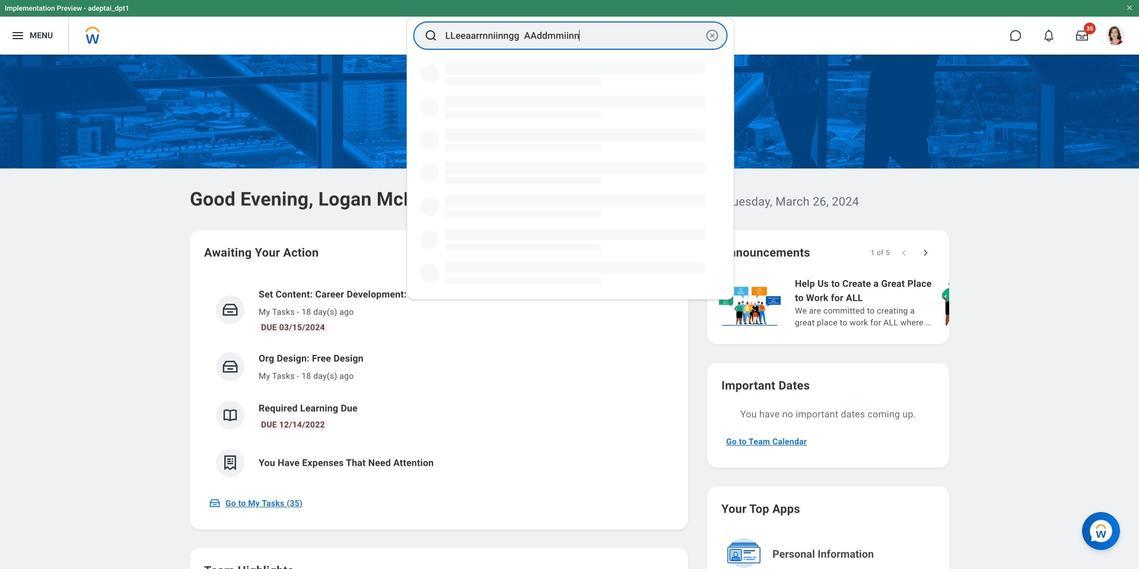 Task type: describe. For each thing, give the bounding box(es) containing it.
1 vertical spatial inbox image
[[209, 497, 221, 509]]

chevron left small image
[[899, 247, 911, 259]]

notifications large image
[[1044, 30, 1055, 42]]

inbox large image
[[1077, 30, 1089, 42]]

book open image
[[221, 407, 239, 424]]



Task type: vqa. For each thing, say whether or not it's contained in the screenshot.
the 1-50 of 50 items at bottom right
no



Task type: locate. For each thing, give the bounding box(es) containing it.
inbox image
[[221, 301, 239, 319]]

1 horizontal spatial list
[[717, 275, 1140, 330]]

0 vertical spatial inbox image
[[221, 358, 239, 376]]

search image
[[424, 28, 438, 43]]

0 horizontal spatial inbox image
[[209, 497, 221, 509]]

close environment banner image
[[1127, 4, 1134, 11]]

1 horizontal spatial inbox image
[[221, 358, 239, 376]]

main content
[[0, 55, 1140, 569]]

profile logan mcneil image
[[1107, 26, 1126, 48]]

list
[[717, 275, 1140, 330], [204, 278, 674, 487]]

banner
[[0, 0, 1140, 55]]

None search field
[[407, 17, 735, 300]]

Search Workday  search field
[[446, 23, 703, 49]]

justify image
[[11, 28, 25, 43]]

0 horizontal spatial list
[[204, 278, 674, 487]]

chevron right small image
[[920, 247, 932, 259]]

dashboard expenses image
[[221, 454, 239, 472]]

status
[[871, 248, 890, 258]]

inbox image
[[221, 358, 239, 376], [209, 497, 221, 509]]

x circle image
[[706, 28, 720, 43]]



